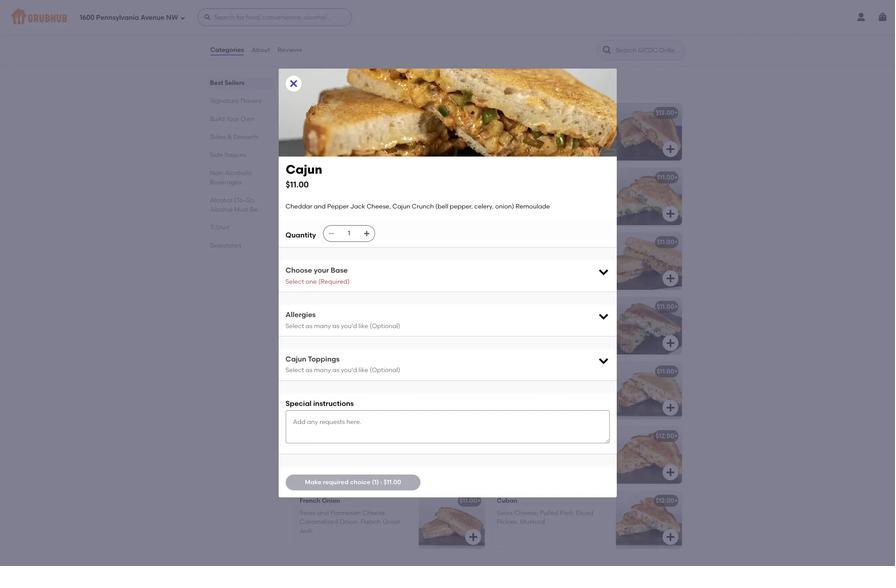 Task type: describe. For each thing, give the bounding box(es) containing it.
like inside allergies select as many as you'd like (optional)
[[359, 323, 368, 330]]

signature for signature flavors
[[210, 97, 239, 105]]

+ for mozzarella cheese, roasted mushrooms, spinach, truffle herb aioli
[[675, 303, 678, 311]]

+ for swiss and parmesan cheese, caramelized onion, french onion aoili
[[477, 498, 481, 505]]

avocado
[[569, 131, 596, 138]]

grilled
[[420, 86, 437, 92]]

your
[[314, 267, 329, 275]]

buffalo blue
[[300, 174, 336, 181]]

+ for cheddar and pepper jack cheese, cajun crunch (bell pepper, celery, onion) remoulade
[[675, 239, 678, 246]]

cheddar for buffalo blue image
[[300, 186, 327, 194]]

search icon image
[[602, 45, 613, 56]]

best
[[210, 79, 223, 87]]

american cheese, caramelized onions, short rib, bell peppers, gcdc sauce
[[300, 445, 395, 471]]

one
[[306, 278, 317, 286]]

+ for swiss cheese, pulled pork, diced pickles, mustard
[[675, 498, 678, 505]]

special
[[286, 400, 312, 408]]

cheese, inside swiss cheese, pulled pork, diced pickles, mustard
[[514, 510, 539, 518]]

non-alcoholic beverages tab
[[210, 169, 272, 187]]

buffalo blue image
[[419, 168, 485, 225]]

diced inside mozzarella, feta cheese, spinach, tomato, diced red onion
[[326, 325, 343, 332]]

pickles,
[[497, 519, 519, 527]]

crunch inside cheddar and blue cheese, buffalo crunch (diced carrot, celery, onion), ranch and hot sauce
[[300, 195, 322, 203]]

cheddar for bbq image
[[300, 251, 327, 259]]

cheddar for the "cajun" image
[[497, 251, 524, 259]]

(diced
[[323, 195, 343, 203]]

0 horizontal spatial truffle
[[497, 303, 516, 311]]

cheese, inside "swiss cheese, pastrami, sauekraut, mustard"
[[317, 381, 341, 388]]

mozzarella cheese, spinach, basil, pesto
[[497, 186, 599, 203]]

mediterranean
[[300, 303, 345, 311]]

young
[[300, 109, 319, 117]]

signature flavors
[[210, 97, 261, 105]]

cheese, inside cheddar cheese, diced jalapeno, pulled pork, mac and chees, bbq sauce
[[328, 251, 352, 259]]

pulled inside swiss cheese, pulled pork, diced pickles, mustard
[[540, 510, 559, 518]]

patty
[[460, 86, 474, 92]]

roasted
[[556, 316, 581, 323]]

nw
[[166, 13, 178, 21]]

your
[[226, 115, 239, 123]]

swiss and parmesan cheese, caramelized onion, french onion aoili
[[300, 510, 401, 535]]

chees,
[[364, 260, 384, 268]]

0 horizontal spatial (bell
[[436, 203, 449, 211]]

best sellers tab
[[210, 78, 272, 88]]

select inside cajun toppings select as many as you'd like (optional)
[[286, 367, 304, 375]]

side sauces
[[210, 152, 246, 159]]

main navigation navigation
[[0, 0, 896, 34]]

hot inside cheddar and blue cheese, buffalo crunch (diced carrot, celery, onion), ranch and hot sauce
[[334, 204, 345, 212]]

reviews button
[[277, 34, 303, 66]]

cheese, inside mozzarella, feta cheese, spinach, tomato, diced red onion
[[349, 316, 374, 323]]

+ for pepper jack cheese, bacon, diced jalapeno, ranch, and hot sauce
[[675, 433, 678, 440]]

t-shirt
[[210, 224, 229, 232]]

pepper inside pepper jack cheese, chorizo crumble, pico de gallo, avocado crema
[[497, 122, 519, 129]]

desserts
[[233, 133, 259, 141]]

instructions
[[313, 400, 354, 408]]

$9.50
[[498, 35, 514, 42]]

bacon
[[300, 131, 319, 138]]

and inside pepper jack cheese, bacon, diced jalapeno, ranch, and hot sauce
[[551, 454, 563, 462]]

mac inside the signature flavors gcdc's famous signature flavors: available as a grilled cheese, patty melt, or mac & cheese bowl.
[[495, 86, 506, 92]]

sides & desserts
[[210, 133, 259, 141]]

cheese, inside the signature flavors gcdc's famous signature flavors: available as a grilled cheese, patty melt, or mac & cheese bowl.
[[438, 86, 459, 92]]

melt,
[[475, 86, 487, 92]]

onion,
[[340, 519, 359, 527]]

cuban image
[[616, 492, 682, 549]]

cheese, inside mozzarella cheese, spinach, basil, pesto
[[530, 186, 555, 194]]

required
[[323, 479, 349, 487]]

(optional) inside cajun toppings select as many as you'd like (optional)
[[370, 367, 400, 375]]

jack inside pepper jack cheese, chorizo crumble, pico de gallo, avocado crema
[[520, 122, 535, 129]]

cheese, inside swiss and parmesan cheese, caramelized onion, french onion aoili
[[362, 510, 387, 518]]

mozzarella, feta cheese, spinach, tomato, diced red onion
[[300, 316, 401, 332]]

bowl.
[[533, 86, 547, 92]]

0 vertical spatial remoulade
[[516, 203, 550, 211]]

make required choice (1) : $11.00
[[305, 479, 401, 487]]

southwest image
[[616, 103, 682, 161]]

0 horizontal spatial french
[[300, 498, 320, 505]]

& inside 'tab'
[[227, 133, 232, 141]]

carrot,
[[344, 195, 364, 203]]

flavors for signature flavors gcdc's famous signature flavors: available as a grilled cheese, patty melt, or mac & cheese bowl.
[[340, 73, 374, 84]]

you'd inside allergies select as many as you'd like (optional)
[[341, 323, 357, 330]]

tomato
[[301, 24, 324, 32]]

$11.00 for the "cajun" image
[[657, 239, 675, 246]]

swiss for swiss and parmesan cheese, caramelized onion, french onion aoili
[[300, 510, 316, 518]]

diced inside swiss cheese, pulled pork, diced pickles, mustard
[[576, 510, 594, 518]]

sides
[[210, 133, 226, 141]]

+ for american cheese, diced tomato, bacon
[[477, 109, 481, 117]]

Search GCDC Grilled Cheese Bar search field
[[615, 46, 683, 55]]

buffalo inside cheddar and blue cheese, buffalo crunch (diced carrot, celery, onion), ranch and hot sauce
[[382, 186, 403, 194]]

american cheese, caramelized onions, short rib, bell peppers, gcdc sauce button
[[294, 427, 485, 484]]

+ for pepper jack cheese, chorizo crumble, pico de gallo, avocado crema
[[675, 109, 678, 117]]

jalapeno, inside pepper jack cheese, bacon, diced jalapeno, ranch, and hot sauce
[[497, 454, 527, 462]]

pesto
[[497, 195, 514, 203]]

young american image
[[419, 103, 485, 161]]

mozzarella for pizza
[[497, 381, 529, 388]]

american cheese, diced tomato, bacon
[[300, 122, 400, 138]]

flavors:
[[362, 86, 382, 92]]

categories
[[210, 46, 244, 54]]

shirt
[[216, 224, 229, 232]]

feta
[[335, 316, 348, 323]]

cuban
[[497, 498, 518, 505]]

cheddar and blue cheese, buffalo crunch (diced carrot, celery, onion), ranch and hot sauce
[[300, 186, 407, 212]]

mac inside cheddar cheese, diced jalapeno, pulled pork, mac and chees, bbq sauce
[[336, 260, 349, 268]]

short
[[324, 454, 340, 462]]

onion for cheese,
[[358, 325, 376, 332]]

build your own
[[210, 115, 254, 123]]

reuben image
[[419, 362, 485, 420]]

mozzarella for pesto
[[497, 186, 529, 194]]

cajun toppings select as many as you'd like (optional)
[[286, 355, 400, 375]]

mozzarella cheese, roasted mushrooms, spinach, truffle herb aioli
[[497, 316, 597, 341]]

pastrami,
[[343, 381, 371, 388]]

cheese, inside pepper jack cheese, bacon, diced jalapeno, ranch, and hot sauce
[[537, 445, 561, 453]]

sauce,
[[514, 390, 534, 397]]

famous
[[314, 86, 335, 92]]

flavors for signature flavors
[[240, 97, 261, 105]]

caramelized inside swiss and parmesan cheese, caramelized onion, french onion aoili
[[300, 519, 338, 527]]

$12.00 for hot
[[656, 433, 675, 440]]

sauce inside american cheese, caramelized onions, short rib, bell peppers, gcdc sauce
[[321, 463, 340, 471]]

$11.00 inside cajun $11.00
[[286, 180, 309, 190]]

beverages
[[210, 179, 241, 186]]

$9.50 +
[[498, 35, 518, 42]]

crema
[[497, 139, 518, 147]]

jack inside pepper jack cheese, bacon, diced jalapeno, ranch, and hot sauce
[[520, 445, 535, 453]]

$12.00 + for hot
[[656, 433, 678, 440]]

mozzarella and parmesan cheese, pizza sauce, basil, dried oregano
[[497, 381, 600, 397]]

sauekraut,
[[373, 381, 405, 388]]

mustard inside "swiss cheese, pastrami, sauekraut, mustard"
[[300, 390, 324, 397]]

mustard inside swiss cheese, pulled pork, diced pickles, mustard
[[521, 519, 545, 527]]

build your own tab
[[210, 115, 272, 124]]

mediterranean image
[[419, 298, 485, 355]]

and inside mozzarella and parmesan cheese, pizza sauce, basil, dried oregano
[[530, 381, 542, 388]]

sauce inside cheddar and blue cheese, buffalo crunch (diced carrot, celery, onion), ranch and hot sauce
[[346, 204, 365, 212]]

about
[[252, 46, 270, 54]]

cheddar cheese, diced jalapeno, pulled pork, mac and chees, bbq sauce
[[300, 251, 403, 276]]

pork, inside swiss cheese, pulled pork, diced pickles, mustard
[[560, 510, 575, 518]]

or
[[488, 86, 494, 92]]

bacon,
[[562, 445, 583, 453]]

1 vertical spatial (bell
[[540, 260, 553, 268]]

tomato soup cup $4.00
[[301, 24, 355, 42]]

young american
[[300, 109, 350, 117]]

gcdc
[[300, 463, 319, 471]]

side
[[210, 152, 223, 159]]

$11.00 + for cheddar and pepper jack cheese, cajun crunch (bell pepper, celery, onion) remoulade
[[657, 239, 678, 246]]

signature flavors gcdc's famous signature flavors: available as a grilled cheese, patty melt, or mac & cheese bowl.
[[293, 73, 547, 92]]

non-
[[210, 170, 225, 177]]

onion),
[[386, 195, 407, 203]]

diced inside cheddar cheese, diced jalapeno, pulled pork, mac and chees, bbq sauce
[[354, 251, 371, 259]]

american for american cheese, caramelized onions, short rib, bell peppers, gcdc sauce
[[300, 445, 329, 453]]

t-shirt tab
[[210, 223, 272, 233]]

$11.00 + for mozzarella, feta cheese, spinach, tomato, diced red onion
[[460, 303, 481, 311]]

1 horizontal spatial celery,
[[475, 203, 494, 211]]

sauce inside pepper jack cheese, bacon, diced jalapeno, ranch, and hot sauce
[[577, 454, 596, 462]]

$12.00 for avocado
[[656, 109, 675, 117]]

$11.00 + for mozzarella cheese, roasted mushrooms, spinach, truffle herb aioli
[[657, 303, 678, 311]]

choice
[[350, 479, 371, 487]]

american for american cheese, diced tomato, bacon
[[300, 122, 329, 129]]

reviews
[[278, 46, 302, 54]]

swiss cheese, pastrami, sauekraut, mustard
[[300, 381, 405, 397]]

1 horizontal spatial crunch
[[412, 203, 434, 211]]

best sellers
[[210, 79, 244, 87]]

Special instructions text field
[[286, 411, 610, 444]]

0 horizontal spatial bbq
[[300, 239, 313, 246]]

cheese, inside american cheese, caramelized onions, short rib, bell peppers, gcdc sauce
[[331, 445, 355, 453]]

1 vertical spatial onion)
[[497, 269, 516, 276]]

truffle inside mozzarella cheese, roasted mushrooms, spinach, truffle herb aioli
[[562, 325, 581, 332]]

0 vertical spatial american
[[320, 109, 350, 117]]

$11.00 for green goddess image
[[657, 174, 675, 181]]

own
[[241, 115, 254, 123]]

1 vertical spatial cheddar and pepper jack cheese, cajun crunch (bell pepper, celery, onion) remoulade
[[497, 251, 603, 276]]

quantity
[[286, 231, 316, 240]]

remoulade inside the cheddar and pepper jack cheese, cajun crunch (bell pepper, celery, onion) remoulade
[[517, 269, 552, 276]]

(optional) inside allergies select as many as you'd like (optional)
[[370, 323, 400, 330]]

you'd inside cajun toppings select as many as you'd like (optional)
[[341, 367, 357, 375]]

jalapeno, inside cheddar cheese, diced jalapeno, pulled pork, mac and chees, bbq sauce
[[373, 251, 403, 259]]



Task type: locate. For each thing, give the bounding box(es) containing it.
cheese, inside pepper jack cheese, chorizo crumble, pico de gallo, avocado crema
[[537, 122, 561, 129]]

gcdc's
[[293, 86, 313, 92]]

available
[[383, 86, 407, 92]]

1 horizontal spatial caramelized
[[356, 445, 395, 453]]

tomato, down available
[[375, 122, 400, 129]]

jack inside the cheddar and pepper jack cheese, cajun crunch (bell pepper, celery, onion) remoulade
[[562, 251, 577, 259]]

signature flavors tab
[[210, 96, 272, 106]]

1 horizontal spatial french
[[361, 519, 381, 527]]

3 mozzarella from the top
[[497, 381, 529, 388]]

tomato, inside american cheese, diced tomato, bacon
[[375, 122, 400, 129]]

& inside the signature flavors gcdc's famous signature flavors: available as a grilled cheese, patty melt, or mac & cheese bowl.
[[507, 86, 511, 92]]

mozzarella inside mozzarella cheese, roasted mushrooms, spinach, truffle herb aioli
[[497, 316, 529, 323]]

ranch,
[[529, 454, 550, 462]]

& right the sides
[[227, 133, 232, 141]]

1 many from the top
[[314, 323, 331, 330]]

basil, inside mozzarella and parmesan cheese, pizza sauce, basil, dried oregano
[[536, 390, 551, 397]]

diced inside pepper jack cheese, bacon, diced jalapeno, ranch, and hot sauce
[[585, 445, 602, 453]]

1600 pennsylvania avenue nw
[[80, 13, 178, 21]]

pork, inside cheddar cheese, diced jalapeno, pulled pork, mac and chees, bbq sauce
[[320, 260, 334, 268]]

oregano
[[570, 390, 597, 397]]

and inside swiss and parmesan cheese, caramelized onion, french onion aoili
[[317, 510, 329, 518]]

1 horizontal spatial mustard
[[521, 519, 545, 527]]

blue inside cheddar and blue cheese, buffalo crunch (diced carrot, celery, onion), ranch and hot sauce
[[341, 186, 354, 194]]

gallo,
[[550, 131, 568, 138]]

bell
[[354, 454, 364, 462]]

french down make
[[300, 498, 320, 505]]

onion right red
[[358, 325, 376, 332]]

non-alcoholic beverages
[[210, 170, 252, 186]]

1 vertical spatial pulled
[[540, 510, 559, 518]]

0 horizontal spatial basil,
[[536, 390, 551, 397]]

french onion
[[300, 498, 340, 505]]

0 horizontal spatial mac
[[336, 260, 349, 268]]

crunch inside the cheddar and pepper jack cheese, cajun crunch (bell pepper, celery, onion) remoulade
[[517, 260, 539, 268]]

american up onions, at bottom
[[300, 445, 329, 453]]

many inside allergies select as many as you'd like (optional)
[[314, 323, 331, 330]]

american inside american cheese, caramelized onions, short rib, bell peppers, gcdc sauce
[[300, 445, 329, 453]]

0 horizontal spatial buffalo
[[300, 174, 321, 181]]

1 horizontal spatial buffalo
[[382, 186, 403, 194]]

0 vertical spatial onion)
[[495, 203, 514, 211]]

1 vertical spatial select
[[286, 323, 304, 330]]

celery,
[[365, 195, 385, 203], [475, 203, 494, 211], [579, 260, 599, 268]]

$4.00
[[301, 35, 318, 42]]

1 select from the top
[[286, 278, 304, 286]]

parmesan for french
[[331, 510, 361, 518]]

many down toppings at the left of page
[[314, 367, 331, 375]]

categories button
[[210, 34, 245, 66]]

signature down best sellers
[[210, 97, 239, 105]]

cajun $11.00
[[286, 162, 322, 190]]

swiss up pickles,
[[497, 510, 513, 518]]

1 you'd from the top
[[341, 323, 357, 330]]

(optional) right red
[[370, 323, 400, 330]]

mozzarella up pesto
[[497, 186, 529, 194]]

like inside cajun toppings select as many as you'd like (optional)
[[359, 367, 368, 375]]

remoulade up truffle herb
[[517, 269, 552, 276]]

parmesan
[[544, 381, 574, 388], [331, 510, 361, 518]]

pico
[[526, 131, 539, 138]]

1 $12.00 + from the top
[[656, 109, 678, 117]]

0 vertical spatial hot
[[334, 204, 345, 212]]

diced
[[356, 122, 374, 129], [354, 251, 371, 259], [326, 325, 343, 332], [585, 445, 602, 453], [576, 510, 594, 518]]

mozzarella inside mozzarella cheese, spinach, basil, pesto
[[497, 186, 529, 194]]

pepper jack cheese, chorizo crumble, pico de gallo, avocado crema
[[497, 122, 596, 147]]

1 vertical spatial $12.00
[[656, 433, 675, 440]]

cheddar
[[300, 186, 327, 194], [286, 203, 313, 211], [300, 251, 327, 259], [497, 251, 524, 259]]

1 vertical spatial signature
[[336, 86, 361, 92]]

swiss inside "swiss cheese, pastrami, sauekraut, mustard"
[[300, 381, 316, 388]]

pepper
[[497, 122, 519, 129], [327, 203, 349, 211], [539, 251, 560, 259], [497, 445, 519, 453]]

french right onion,
[[361, 519, 381, 527]]

2 mozzarella from the top
[[497, 316, 529, 323]]

mozzarella,
[[300, 316, 333, 323]]

$11.00 for pizza melt image in the right of the page
[[657, 368, 675, 376]]

spinach, inside mozzarella cheese, roasted mushrooms, spinach, truffle herb aioli
[[535, 325, 561, 332]]

$11.00 + for swiss and parmesan cheese, caramelized onion, french onion aoili
[[460, 498, 481, 505]]

0 vertical spatial french
[[300, 498, 320, 505]]

onion down required
[[322, 498, 340, 505]]

tab
[[210, 196, 272, 215]]

1600
[[80, 13, 95, 21]]

0 vertical spatial flavors
[[340, 73, 374, 84]]

bbq inside cheddar cheese, diced jalapeno, pulled pork, mac and chees, bbq sauce
[[386, 260, 399, 268]]

flavors up own
[[240, 97, 261, 105]]

flavors inside the signature flavors gcdc's famous signature flavors: available as a grilled cheese, patty melt, or mac & cheese bowl.
[[340, 73, 374, 84]]

+ for mozzarella, feta cheese, spinach, tomato, diced red onion
[[477, 303, 481, 311]]

1 vertical spatial american
[[300, 122, 329, 129]]

select up special
[[286, 367, 304, 375]]

buffalo up ranch
[[300, 174, 321, 181]]

mozzarella inside mozzarella and parmesan cheese, pizza sauce, basil, dried oregano
[[497, 381, 529, 388]]

cheddar inside cheddar and blue cheese, buffalo crunch (diced carrot, celery, onion), ranch and hot sauce
[[300, 186, 327, 194]]

2 $12.00 + from the top
[[656, 433, 678, 440]]

sauce down bacon,
[[577, 454, 596, 462]]

1 $12.00 from the top
[[656, 109, 675, 117]]

1 vertical spatial you'd
[[341, 367, 357, 375]]

0 vertical spatial herb
[[518, 303, 533, 311]]

1 vertical spatial $12.00 +
[[656, 433, 678, 440]]

2 like from the top
[[359, 367, 368, 375]]

allergies
[[286, 311, 316, 319]]

1 horizontal spatial tomato,
[[375, 122, 400, 129]]

svg image
[[180, 15, 185, 20], [288, 78, 299, 89], [665, 144, 676, 154], [468, 209, 479, 219], [665, 209, 676, 219], [328, 231, 335, 238], [363, 231, 370, 238], [598, 266, 610, 279], [665, 273, 676, 284], [598, 311, 610, 323], [665, 338, 676, 349], [468, 403, 479, 414], [665, 403, 676, 414], [665, 532, 676, 543]]

a
[[415, 86, 419, 92]]

sauce
[[346, 204, 365, 212], [300, 269, 319, 276], [577, 454, 596, 462], [321, 463, 340, 471]]

signature up famous
[[293, 73, 338, 84]]

1 vertical spatial spinach,
[[375, 316, 401, 323]]

2 you'd from the top
[[341, 367, 357, 375]]

0 vertical spatial $12.00
[[656, 109, 675, 117]]

jalapeno, left ranch,
[[497, 454, 527, 462]]

swiss cheese, pulled pork, diced pickles, mustard
[[497, 510, 594, 527]]

soup
[[326, 24, 341, 32]]

0 horizontal spatial hot
[[334, 204, 345, 212]]

0 vertical spatial &
[[507, 86, 511, 92]]

1 horizontal spatial (bell
[[540, 260, 553, 268]]

mustard right pickles,
[[521, 519, 545, 527]]

0 horizontal spatial jalapeno,
[[373, 251, 403, 259]]

sauce inside cheddar cheese, diced jalapeno, pulled pork, mac and chees, bbq sauce
[[300, 269, 319, 276]]

sellers
[[225, 79, 244, 87]]

blue up carrot,
[[341, 186, 354, 194]]

0 vertical spatial select
[[286, 278, 304, 286]]

0 vertical spatial tomato,
[[375, 122, 400, 129]]

1 like from the top
[[359, 323, 368, 330]]

avenue
[[141, 13, 165, 21]]

1 horizontal spatial pepper,
[[555, 260, 578, 268]]

allergies select as many as you'd like (optional)
[[286, 311, 400, 330]]

herb inside mozzarella cheese, roasted mushrooms, spinach, truffle herb aioli
[[582, 325, 597, 332]]

1 (optional) from the top
[[370, 323, 400, 330]]

0 vertical spatial basil,
[[584, 186, 599, 194]]

1 mozzarella from the top
[[497, 186, 529, 194]]

1 vertical spatial (optional)
[[370, 367, 400, 375]]

swiss for swiss cheese, pulled pork, diced pickles, mustard
[[497, 510, 513, 518]]

(required)
[[318, 278, 350, 286]]

pepper inside pepper jack cheese, bacon, diced jalapeno, ranch, and hot sauce
[[497, 445, 519, 453]]

onion for parmesan
[[383, 519, 401, 527]]

choose
[[286, 267, 312, 275]]

swiss inside swiss and parmesan cheese, caramelized onion, french onion aoili
[[300, 510, 316, 518]]

celery, inside cheddar and blue cheese, buffalo crunch (diced carrot, celery, onion), ranch and hot sauce
[[365, 195, 385, 203]]

cheese, inside mozzarella cheese, roasted mushrooms, spinach, truffle herb aioli
[[530, 316, 555, 323]]

crumble,
[[497, 131, 525, 138]]

celery, inside the cheddar and pepper jack cheese, cajun crunch (bell pepper, celery, onion) remoulade
[[579, 260, 599, 268]]

2 $12.00 from the top
[[656, 433, 675, 440]]

signature inside tab
[[210, 97, 239, 105]]

onion) up truffle herb
[[497, 269, 516, 276]]

select inside allergies select as many as you'd like (optional)
[[286, 323, 304, 330]]

like up pastrami,
[[359, 367, 368, 375]]

0 horizontal spatial caramelized
[[300, 519, 338, 527]]

onion right onion,
[[383, 519, 401, 527]]

hot down bacon,
[[565, 454, 575, 462]]

0 vertical spatial buffalo
[[300, 174, 321, 181]]

truffle up 'mushrooms,'
[[497, 303, 516, 311]]

1 horizontal spatial hot
[[565, 454, 575, 462]]

$11.00
[[460, 109, 477, 117], [657, 174, 675, 181], [286, 180, 309, 190], [657, 239, 675, 246], [460, 303, 477, 311], [657, 303, 675, 311], [657, 368, 675, 376], [384, 479, 401, 487], [460, 498, 477, 505]]

0 vertical spatial many
[[314, 323, 331, 330]]

hot inside pepper jack cheese, bacon, diced jalapeno, ranch, and hot sauce
[[565, 454, 575, 462]]

0 vertical spatial jalapeno,
[[373, 251, 403, 259]]

mozzarella up 'mushrooms,'
[[497, 316, 529, 323]]

2 vertical spatial american
[[300, 445, 329, 453]]

and inside cheddar cheese, diced jalapeno, pulled pork, mac and chees, bbq sauce
[[350, 260, 362, 268]]

peppers,
[[366, 454, 392, 462]]

0 vertical spatial truffle
[[497, 303, 516, 311]]

1 vertical spatial basil,
[[536, 390, 551, 397]]

0 vertical spatial pulled
[[300, 260, 318, 268]]

parmesan for basil,
[[544, 381, 574, 388]]

mac up (required)
[[336, 260, 349, 268]]

sauces
[[224, 152, 246, 159]]

truffle down roasted
[[562, 325, 581, 332]]

0 horizontal spatial celery,
[[365, 195, 385, 203]]

you'd down 'mediterranean'
[[341, 323, 357, 330]]

like right red
[[359, 323, 368, 330]]

0 vertical spatial pork,
[[320, 260, 334, 268]]

cheddar and pepper jack cheese, cajun crunch (bell pepper, celery, onion) remoulade
[[286, 203, 550, 211], [497, 251, 603, 276]]

(1)
[[372, 479, 379, 487]]

signature for signature flavors gcdc's famous signature flavors: available as a grilled cheese, patty melt, or mac & cheese bowl.
[[293, 73, 338, 84]]

blue
[[323, 174, 336, 181], [341, 186, 354, 194]]

pennsylvania
[[96, 13, 139, 21]]

many down 'mediterranean'
[[314, 323, 331, 330]]

blue up (diced
[[323, 174, 336, 181]]

1 vertical spatial caramelized
[[300, 519, 338, 527]]

0 horizontal spatial pepper,
[[450, 203, 473, 211]]

0 vertical spatial cheddar and pepper jack cheese, cajun crunch (bell pepper, celery, onion) remoulade
[[286, 203, 550, 211]]

mustard
[[300, 390, 324, 397], [521, 519, 545, 527]]

$11.00 for young american image
[[460, 109, 477, 117]]

cheese, inside mozzarella and parmesan cheese, pizza sauce, basil, dried oregano
[[576, 381, 600, 388]]

as inside the signature flavors gcdc's famous signature flavors: available as a grilled cheese, patty melt, or mac & cheese bowl.
[[408, 86, 414, 92]]

(bell
[[436, 203, 449, 211], [540, 260, 553, 268]]

1 vertical spatial pork,
[[560, 510, 575, 518]]

pulled inside cheddar cheese, diced jalapeno, pulled pork, mac and chees, bbq sauce
[[300, 260, 318, 268]]

0 vertical spatial signature
[[293, 73, 338, 84]]

svg image
[[878, 12, 888, 22], [204, 14, 211, 21], [468, 36, 479, 47], [665, 36, 676, 47], [468, 144, 479, 154], [598, 355, 610, 367], [468, 468, 479, 478], [665, 468, 676, 478], [468, 532, 479, 543]]

jalapeno, up chees, at left top
[[373, 251, 403, 259]]

sweatshirt tab
[[210, 241, 272, 251]]

1 horizontal spatial &
[[507, 86, 511, 92]]

flavors
[[340, 73, 374, 84], [240, 97, 261, 105]]

2 vertical spatial signature
[[210, 97, 239, 105]]

0 horizontal spatial herb
[[518, 303, 533, 311]]

0 horizontal spatial blue
[[323, 174, 336, 181]]

sauce down short
[[321, 463, 340, 471]]

onions,
[[300, 454, 322, 462]]

signature
[[293, 73, 338, 84], [336, 86, 361, 92], [210, 97, 239, 105]]

flavors up the flavors:
[[340, 73, 374, 84]]

swiss down the french onion
[[300, 510, 316, 518]]

parmesan inside mozzarella and parmesan cheese, pizza sauce, basil, dried oregano
[[544, 381, 574, 388]]

0 horizontal spatial parmesan
[[331, 510, 361, 518]]

choose your base select one (required)
[[286, 267, 350, 286]]

pepper jack cheese, bacon, diced jalapeno, ranch, and hot sauce
[[497, 445, 602, 462]]

many inside cajun toppings select as many as you'd like (optional)
[[314, 367, 331, 375]]

bbq image
[[419, 233, 485, 290]]

red
[[345, 325, 356, 332]]

mushrooms,
[[497, 325, 533, 332]]

special instructions
[[286, 400, 354, 408]]

buffalo up the onion),
[[382, 186, 403, 194]]

0 horizontal spatial &
[[227, 133, 232, 141]]

onion inside swiss and parmesan cheese, caramelized onion, french onion aoili
[[383, 519, 401, 527]]

1 vertical spatial onion
[[322, 498, 340, 505]]

1 horizontal spatial herb
[[582, 325, 597, 332]]

swiss down reuben
[[300, 381, 316, 388]]

1 horizontal spatial mac
[[495, 86, 506, 92]]

caramelized
[[356, 445, 395, 453], [300, 519, 338, 527]]

caramelized inside american cheese, caramelized onions, short rib, bell peppers, gcdc sauce
[[356, 445, 395, 453]]

1 horizontal spatial truffle
[[562, 325, 581, 332]]

american
[[320, 109, 350, 117], [300, 122, 329, 129], [300, 445, 329, 453]]

0 vertical spatial mozzarella
[[497, 186, 529, 194]]

parmesan up dried
[[544, 381, 574, 388]]

jack
[[520, 122, 535, 129], [350, 203, 365, 211], [562, 251, 577, 259], [520, 445, 535, 453]]

tomato, down mozzarella,
[[300, 325, 324, 332]]

2 vertical spatial $12.00
[[656, 498, 675, 505]]

2 many from the top
[[314, 367, 331, 375]]

0 vertical spatial mustard
[[300, 390, 324, 397]]

mustard up special instructions
[[300, 390, 324, 397]]

spinach, inside mozzarella, feta cheese, spinach, tomato, diced red onion
[[375, 316, 401, 323]]

0 vertical spatial onion
[[358, 325, 376, 332]]

flavors inside tab
[[240, 97, 261, 105]]

onion inside mozzarella, feta cheese, spinach, tomato, diced red onion
[[358, 325, 376, 332]]

$12.00 + for avocado
[[656, 109, 678, 117]]

$11.00 +
[[460, 109, 481, 117], [657, 174, 678, 181], [657, 239, 678, 246], [460, 303, 481, 311], [657, 303, 678, 311], [657, 368, 678, 376], [460, 498, 481, 505]]

green goddess image
[[616, 168, 682, 225]]

select down allergies
[[286, 323, 304, 330]]

2 vertical spatial select
[[286, 367, 304, 375]]

rib,
[[341, 454, 352, 462]]

american up american cheese, diced tomato, bacon
[[320, 109, 350, 117]]

2 horizontal spatial celery,
[[579, 260, 599, 268]]

t-
[[210, 224, 216, 232]]

$11.00 for french onion image
[[460, 498, 477, 505]]

3 select from the top
[[286, 367, 304, 375]]

bacon jalapeno popper image
[[616, 427, 682, 484]]

0 horizontal spatial onion
[[322, 498, 340, 505]]

bbq right chees, at left top
[[386, 260, 399, 268]]

sauce down carrot,
[[346, 204, 365, 212]]

american up bacon
[[300, 122, 329, 129]]

$11.00 for truffle herb image at the bottom right
[[657, 303, 675, 311]]

2 select from the top
[[286, 323, 304, 330]]

sauce up one
[[300, 269, 319, 276]]

swiss for swiss cheese, pastrami, sauekraut, mustard
[[300, 381, 316, 388]]

& left 'cheese'
[[507, 86, 511, 92]]

caramelized up aoili
[[300, 519, 338, 527]]

onion) down pesto
[[495, 203, 514, 211]]

3 $12.00 + from the top
[[656, 498, 678, 505]]

bbq
[[300, 239, 313, 246], [386, 260, 399, 268]]

$11.00 for the mediterranean image
[[460, 303, 477, 311]]

de
[[541, 131, 549, 138]]

0 vertical spatial caramelized
[[356, 445, 395, 453]]

1 vertical spatial like
[[359, 367, 368, 375]]

Input item quantity number field
[[340, 226, 359, 242]]

1 horizontal spatial jalapeno,
[[497, 454, 527, 462]]

2 (optional) from the top
[[370, 367, 400, 375]]

parmesan inside swiss and parmesan cheese, caramelized onion, french onion aoili
[[331, 510, 361, 518]]

1 horizontal spatial flavors
[[340, 73, 374, 84]]

mozzarella up pizza
[[497, 381, 529, 388]]

reuben
[[300, 368, 323, 376]]

cheesesteak image
[[419, 427, 485, 484]]

0 vertical spatial parmesan
[[544, 381, 574, 388]]

0 vertical spatial pepper,
[[450, 203, 473, 211]]

1 vertical spatial bbq
[[386, 260, 399, 268]]

cajun image
[[616, 233, 682, 290]]

side sauces tab
[[210, 151, 272, 160]]

0 vertical spatial mac
[[495, 86, 506, 92]]

0 vertical spatial $12.00 +
[[656, 109, 678, 117]]

1 vertical spatial blue
[[341, 186, 354, 194]]

cheese, inside the cheddar and pepper jack cheese, cajun crunch (bell pepper, celery, onion) remoulade
[[578, 251, 603, 259]]

1 vertical spatial parmesan
[[331, 510, 361, 518]]

pizza melt image
[[616, 362, 682, 420]]

sides & desserts tab
[[210, 133, 272, 142]]

:
[[381, 479, 382, 487]]

1 horizontal spatial onion
[[358, 325, 376, 332]]

0 vertical spatial spinach,
[[556, 186, 582, 194]]

cheese, inside cheddar and blue cheese, buffalo crunch (diced carrot, celery, onion), ranch and hot sauce
[[356, 186, 380, 194]]

0 horizontal spatial crunch
[[300, 195, 322, 203]]

(optional) up sauekraut,
[[370, 367, 400, 375]]

pizza
[[497, 390, 512, 397]]

mac right or
[[495, 86, 506, 92]]

cheddar inside cheddar cheese, diced jalapeno, pulled pork, mac and chees, bbq sauce
[[300, 251, 327, 259]]

0 horizontal spatial mustard
[[300, 390, 324, 397]]

svg image inside the main navigation navigation
[[180, 15, 185, 20]]

parmesan up onion,
[[331, 510, 361, 518]]

mozzarella for spinach,
[[497, 316, 529, 323]]

1 vertical spatial remoulade
[[517, 269, 552, 276]]

0 horizontal spatial pulled
[[300, 260, 318, 268]]

1 vertical spatial mustard
[[521, 519, 545, 527]]

3 $12.00 from the top
[[656, 498, 675, 505]]

signature left the flavors:
[[336, 86, 361, 92]]

truffle herb image
[[616, 298, 682, 355]]

1 vertical spatial many
[[314, 367, 331, 375]]

select
[[286, 278, 304, 286], [286, 323, 304, 330], [286, 367, 304, 375]]

sweatshirt
[[210, 242, 241, 250]]

1 vertical spatial pepper,
[[555, 260, 578, 268]]

french inside swiss and parmesan cheese, caramelized onion, french onion aoili
[[361, 519, 381, 527]]

$12.00 +
[[656, 109, 678, 117], [656, 433, 678, 440], [656, 498, 678, 505]]

french onion image
[[419, 492, 485, 549]]

1 vertical spatial truffle
[[562, 325, 581, 332]]

remoulade down mozzarella cheese, spinach, basil, pesto
[[516, 203, 550, 211]]

select down choose on the top
[[286, 278, 304, 286]]

swiss inside swiss cheese, pulled pork, diced pickles, mustard
[[497, 510, 513, 518]]

you'd up pastrami,
[[341, 367, 357, 375]]

1 vertical spatial flavors
[[240, 97, 261, 105]]

select inside "choose your base select one (required)"
[[286, 278, 304, 286]]

jalapeno,
[[373, 251, 403, 259], [497, 454, 527, 462]]

cajun
[[286, 162, 322, 177], [393, 203, 411, 211], [497, 260, 515, 268], [286, 355, 307, 364]]

chorizo
[[562, 122, 585, 129]]

tomato, inside mozzarella, feta cheese, spinach, tomato, diced red onion
[[300, 325, 324, 332]]

aioli
[[497, 334, 510, 341]]

1 vertical spatial mac
[[336, 260, 349, 268]]

2 vertical spatial $12.00 +
[[656, 498, 678, 505]]

cajun inside cajun toppings select as many as you'd like (optional)
[[286, 355, 307, 364]]

1 horizontal spatial bbq
[[386, 260, 399, 268]]

hot down (diced
[[334, 204, 345, 212]]

caramelized up peppers,
[[356, 445, 395, 453]]

2 horizontal spatial onion
[[383, 519, 401, 527]]

many
[[314, 323, 331, 330], [314, 367, 331, 375]]

1 vertical spatial hot
[[565, 454, 575, 462]]

$11.00 + for american cheese, diced tomato, bacon
[[460, 109, 481, 117]]

cheese, inside american cheese, diced tomato, bacon
[[331, 122, 355, 129]]

diced inside american cheese, diced tomato, bacon
[[356, 122, 374, 129]]

basil, inside mozzarella cheese, spinach, basil, pesto
[[584, 186, 599, 194]]

bbq up choose on the top
[[300, 239, 313, 246]]

spinach, inside mozzarella cheese, spinach, basil, pesto
[[556, 186, 582, 194]]

2 vertical spatial spinach,
[[535, 325, 561, 332]]

0 vertical spatial you'd
[[341, 323, 357, 330]]

american inside american cheese, diced tomato, bacon
[[300, 122, 329, 129]]



Task type: vqa. For each thing, say whether or not it's contained in the screenshot.
2nd the $12.00 + from the bottom
yes



